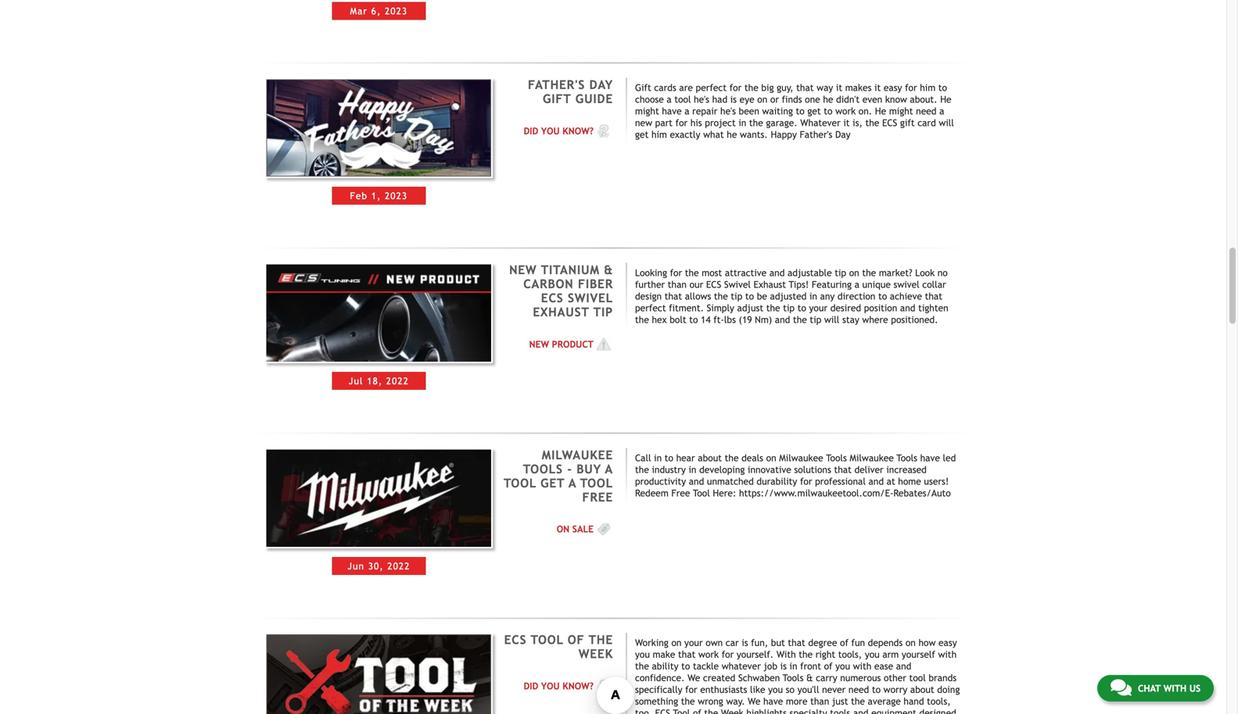 Task type: vqa. For each thing, say whether or not it's contained in the screenshot.
bottommost 'he's'
yes



Task type: describe. For each thing, give the bounding box(es) containing it.
new
[[635, 117, 652, 128]]

led
[[943, 453, 956, 464]]

tip down "any"
[[810, 314, 821, 325]]

mar
[[350, 5, 368, 16]]

did you know? for gift
[[524, 125, 594, 136]]

part
[[655, 117, 673, 128]]

yourself
[[902, 650, 935, 661]]

more
[[786, 697, 808, 708]]

brands
[[929, 673, 957, 684]]

in inside the gift cards are perfect for the big guy, that way it makes it easy for him to choose a tool he's had is eye on or finds one he didn't even know about.  he might have a repair he's been waiting to get to work on. he might need a new part for his project in the garage. whatever it is, the ecs gift card will get him exactly what he wants.  happy father's day
[[739, 117, 746, 128]]

comments image
[[1110, 679, 1132, 698]]

work inside the gift cards are perfect for the big guy, that way it makes it easy for him to choose a tool he's had is eye on or finds one he didn't even know about.  he might have a repair he's been waiting to get to work on. he might need a new part for his project in the garage. whatever it is, the ecs gift card will get him exactly what he wants.  happy father's day
[[835, 106, 856, 117]]

have inside call in to hear about the deals on milwaukee tools  milwaukee tools have led the industry in developing innovative solutions that deliver increased productivity and unmatched durability for professional and at home users! redeem free tool here: https://www.milwaukeetool.com/e-rebates/auto
[[920, 453, 940, 464]]

get
[[541, 477, 565, 491]]

home
[[898, 476, 921, 487]]

jul
[[349, 376, 363, 387]]

jun 30, 2022 link
[[265, 448, 493, 576]]

schwaben
[[738, 673, 780, 684]]

big
[[761, 82, 774, 93]]

fitment.
[[669, 303, 704, 314]]

1 horizontal spatial him
[[920, 82, 936, 93]]

and up adjusted
[[769, 267, 785, 278]]

and down deliver
[[868, 476, 884, 487]]

know? for gift
[[563, 125, 594, 136]]

product
[[552, 339, 594, 350]]

direction
[[838, 291, 875, 302]]

on sale
[[557, 524, 594, 535]]

new
[[529, 339, 549, 350]]

& inside working on your own car is fun, but that degree of fun depends on how easy you make that work for yourself. with the right tools, you arm yourself with the ability to tackle whatever job is in front of you with ease and confidence. we created schwaben tools & carry numerous other tool brands specifically for enthusiasts like you so you'll never need to worry about doing something the wrong way.  we have more than just the average hand tools, too. ecs tool of the week highlights specialty tools and equipment de
[[806, 673, 813, 684]]

enthusiasts
[[700, 685, 747, 696]]

confidence.
[[635, 673, 685, 684]]

6 image
[[594, 679, 613, 694]]

tip
[[593, 305, 613, 319]]

than inside looking for the most attractive and adjustable tip on the market? look no further than our ecs swivel exhaust tips!  featuring a unique swivel collar design that allows the tip to be adjusted in any direction to achieve that perfect fitment. simply adjust the tip to your desired position and tighten the hex bolt to 14 ft-lbs (19 nm) and the tip will stay where positioned.
[[668, 279, 687, 290]]

did for father's day gift guide
[[524, 125, 538, 136]]

1 horizontal spatial milwaukee
[[779, 453, 823, 464]]

so
[[786, 685, 795, 696]]

0 horizontal spatial it
[[836, 82, 842, 93]]

is,
[[853, 117, 863, 128]]

solutions
[[794, 464, 831, 475]]

you up ease
[[865, 650, 880, 661]]

call
[[635, 453, 651, 464]]

week inside working on your own car is fun, but that degree of fun depends on how easy you make that work for yourself. with the right tools, you arm yourself with the ability to tackle whatever job is in front of you with ease and confidence. we created schwaben tools & carry numerous other tool brands specifically for enthusiasts like you so you'll never need to worry about doing something the wrong way.  we have more than just the average hand tools, too. ecs tool of the week highlights specialty tools and equipment de
[[721, 708, 744, 715]]

ease
[[874, 661, 893, 672]]

buy
[[577, 462, 601, 477]]

choose
[[635, 94, 664, 105]]

ability
[[652, 661, 678, 672]]

guy,
[[777, 82, 793, 93]]

1 might from the left
[[635, 106, 659, 117]]

users!
[[924, 476, 949, 487]]

0 horizontal spatial he
[[727, 129, 737, 140]]

jun 30, 2022
[[347, 561, 410, 572]]

milwaukee tools - buy a tool get a tool free image
[[265, 448, 493, 549]]

stay
[[842, 314, 859, 325]]

look
[[915, 267, 935, 278]]

call in to hear about the deals on milwaukee tools  milwaukee tools have led the industry in developing innovative solutions that deliver increased productivity and unmatched durability for professional and at home users! redeem free tool here: https://www.milwaukeetool.com/e-rebates/auto
[[635, 453, 956, 499]]

productivity
[[635, 476, 686, 487]]

design
[[635, 291, 662, 302]]

had
[[712, 94, 727, 105]]

swivel inside looking for the most attractive and adjustable tip on the market? look no further than our ecs swivel exhaust tips!  featuring a unique swivel collar design that allows the tip to be adjusted in any direction to achieve that perfect fitment. simply adjust the tip to your desired position and tighten the hex bolt to 14 ft-lbs (19 nm) and the tip will stay where positioned.
[[724, 279, 751, 290]]

1,
[[371, 191, 381, 202]]

for inside call in to hear about the deals on milwaukee tools  milwaukee tools have led the industry in developing innovative solutions that deliver increased productivity and unmatched durability for professional and at home users! redeem free tool here: https://www.milwaukeetool.com/e-rebates/auto
[[800, 476, 812, 487]]

the left hex
[[635, 314, 649, 325]]

0 vertical spatial we
[[688, 673, 700, 684]]

right
[[816, 650, 835, 661]]

whatever
[[722, 661, 761, 672]]

on
[[557, 524, 570, 535]]

in down hear
[[689, 464, 696, 475]]

14
[[701, 314, 711, 325]]

finds
[[782, 94, 802, 105]]

father's inside the gift cards are perfect for the big guy, that way it makes it easy for him to choose a tool he's had is eye on or finds one he didn't even know about.  he might have a repair he's been waiting to get to work on. he might need a new part for his project in the garage. whatever it is, the ecs gift card will get him exactly what he wants.  happy father's day
[[800, 129, 832, 140]]

wants.
[[740, 129, 768, 140]]

that up tighten
[[925, 291, 942, 302]]

project
[[705, 117, 736, 128]]

milwaukee tools - buy a tool get a tool free link
[[504, 448, 613, 505]]

adjusted
[[770, 291, 807, 302]]

(19
[[739, 314, 752, 325]]

0 horizontal spatial tools,
[[838, 650, 862, 661]]

gift inside the gift cards are perfect for the big guy, that way it makes it easy for him to choose a tool he's had is eye on or finds one he didn't even know about.  he might have a repair he's been waiting to get to work on. he might need a new part for his project in the garage. whatever it is, the ecs gift card will get him exactly what he wants.  happy father's day
[[635, 82, 651, 93]]

the up confidence.
[[635, 661, 649, 672]]

1 vertical spatial we
[[748, 697, 760, 708]]

2 horizontal spatial milwaukee
[[850, 453, 894, 464]]

hand
[[904, 697, 924, 708]]

in inside looking for the most attractive and adjustable tip on the market? look no further than our ecs swivel exhaust tips!  featuring a unique swivel collar design that allows the tip to be adjusted in any direction to achieve that perfect fitment. simply adjust the tip to your desired position and tighten the hex bolt to 14 ft-lbs (19 nm) and the tip will stay where positioned.
[[809, 291, 817, 302]]

rebates/auto
[[893, 488, 951, 499]]

work inside working on your own car is fun, but that degree of fun depends on how easy you make that work for yourself. with the right tools, you arm yourself with the ability to tackle whatever job is in front of you with ease and confidence. we created schwaben tools & carry numerous other tool brands specifically for enthusiasts like you so you'll never need to worry about doing something the wrong way.  we have more than just the average hand tools, too. ecs tool of the week highlights specialty tools and equipment de
[[698, 650, 719, 661]]

and up other
[[896, 661, 911, 672]]

2 might from the left
[[889, 106, 913, 117]]

the up our
[[685, 267, 699, 278]]

tip up featuring
[[835, 267, 846, 278]]

redeem
[[635, 488, 669, 499]]

desired
[[830, 303, 861, 314]]

other
[[884, 673, 906, 684]]

30,
[[368, 561, 384, 572]]

too.
[[635, 708, 652, 715]]

6 image
[[594, 123, 613, 139]]

2022 for milwaukee tools - buy a tool get a tool free
[[387, 561, 410, 572]]

easy inside working on your own car is fun, but that degree of fun depends on how easy you make that work for yourself. with the right tools, you arm yourself with the ability to tackle whatever job is in front of you with ease and confidence. we created schwaben tools & carry numerous other tool brands specifically for enthusiasts like you so you'll never need to worry about doing something the wrong way.  we have more than just the average hand tools, too. ecs tool of the week highlights specialty tools and equipment de
[[939, 638, 957, 649]]

tip up adjust
[[731, 291, 742, 302]]

father's day gift guide image
[[265, 78, 493, 178]]

developing
[[699, 464, 745, 475]]

new titanium & carbon fiber ecs swivel exhaust tip link
[[509, 263, 613, 319]]

will inside looking for the most attractive and adjustable tip on the market? look no further than our ecs swivel exhaust tips!  featuring a unique swivel collar design that allows the tip to be adjusted in any direction to achieve that perfect fitment. simply adjust the tip to your desired position and tighten the hex bolt to 14 ft-lbs (19 nm) and the tip will stay where positioned.
[[824, 314, 839, 325]]

that up "tackle"
[[678, 650, 696, 661]]

2023 for mar 6, 2023
[[385, 5, 408, 16]]

know? for of
[[563, 681, 594, 692]]

day inside the father's day gift guide
[[589, 78, 613, 92]]

for up exactly in the top of the page
[[675, 117, 688, 128]]

https://www.milwaukeetool.com/e-
[[739, 488, 893, 499]]

sale
[[572, 524, 594, 535]]

tool inside the gift cards are perfect for the big guy, that way it makes it easy for him to choose a tool he's had is eye on or finds one he didn't even know about.  he might have a repair he's been waiting to get to work on. he might need a new part for his project in the garage. whatever it is, the ecs gift card will get him exactly what he wants.  happy father's day
[[674, 94, 691, 105]]

increased
[[886, 464, 927, 475]]

about inside working on your own car is fun, but that degree of fun depends on how easy you make that work for yourself. with the right tools, you arm yourself with the ability to tackle whatever job is in front of you with ease and confidence. we created schwaben tools & carry numerous other tool brands specifically for enthusiasts like you so you'll never need to worry about doing something the wrong way.  we have more than just the average hand tools, too. ecs tool of the week highlights specialty tools and equipment de
[[910, 685, 934, 696]]

2 horizontal spatial it
[[874, 82, 881, 93]]

did you know? for of
[[524, 681, 594, 692]]

the down wrong
[[704, 708, 718, 715]]

tools up professional
[[826, 453, 847, 464]]

that inside call in to hear about the deals on milwaukee tools  milwaukee tools have led the industry in developing innovative solutions that deliver increased productivity and unmatched durability for professional and at home users! redeem free tool here: https://www.milwaukeetool.com/e-rebates/auto
[[834, 464, 852, 475]]

feb 1, 2023
[[350, 191, 408, 202]]

yourself.
[[737, 650, 774, 661]]

perfect inside the gift cards are perfect for the big guy, that way it makes it easy for him to choose a tool he's had is eye on or finds one he didn't even know about.  he might have a repair he's been waiting to get to work on. he might need a new part for his project in the garage. whatever it is, the ecs gift card will get him exactly what he wants.  happy father's day
[[696, 82, 727, 93]]

1 vertical spatial get
[[635, 129, 649, 140]]

free inside the milwaukee tools - buy a tool get a tool free
[[582, 491, 613, 505]]

on.
[[859, 106, 872, 117]]

the right just
[[851, 697, 865, 708]]

mar 6, 2023
[[350, 5, 408, 16]]

the up developing
[[725, 453, 739, 464]]

father's inside the father's day gift guide
[[528, 78, 585, 92]]

arm
[[882, 650, 899, 661]]

just
[[832, 697, 848, 708]]

with
[[776, 650, 796, 661]]

on up yourself
[[906, 638, 916, 649]]

1 horizontal spatial with
[[938, 650, 957, 661]]

or
[[770, 94, 779, 105]]

tool inside call in to hear about the deals on milwaukee tools  milwaukee tools have led the industry in developing innovative solutions that deliver increased productivity and unmatched durability for professional and at home users! redeem free tool here: https://www.milwaukeetool.com/e-rebates/auto
[[693, 488, 710, 499]]

father's day gift guide
[[528, 78, 613, 106]]

something
[[635, 697, 678, 708]]

on up make
[[671, 638, 682, 649]]

to inside call in to hear about the deals on milwaukee tools  milwaukee tools have led the industry in developing innovative solutions that deliver increased productivity and unmatched durability for professional and at home users! redeem free tool here: https://www.milwaukeetool.com/e-rebates/auto
[[665, 453, 673, 464]]

depends
[[868, 638, 903, 649]]

deals
[[742, 453, 763, 464]]

and right tools
[[853, 708, 868, 715]]

ecs tool of the week
[[504, 634, 613, 662]]

unmatched
[[707, 476, 754, 487]]

2022 for new titanium & carbon fiber ecs swivel exhaust tip
[[386, 376, 409, 387]]

adjustable
[[788, 267, 832, 278]]

2 vertical spatial with
[[1163, 684, 1187, 694]]

the up simply
[[714, 291, 728, 302]]

of down wrong
[[693, 708, 701, 715]]

deliver
[[854, 464, 884, 475]]

tips!
[[789, 279, 809, 290]]

18,
[[367, 376, 383, 387]]

did for ecs tool of the week
[[524, 681, 538, 692]]

a inside looking for the most attractive and adjustable tip on the market? look no further than our ecs swivel exhaust tips!  featuring a unique swivel collar design that allows the tip to be adjusted in any direction to achieve that perfect fitment. simply adjust the tip to your desired position and tighten the hex bolt to 14 ft-lbs (19 nm) and the tip will stay where positioned.
[[855, 279, 859, 290]]

1 vertical spatial he
[[875, 106, 886, 117]]

for up about.
[[905, 82, 917, 93]]

job
[[764, 661, 777, 672]]

in right call
[[654, 453, 662, 464]]

for down car
[[722, 650, 734, 661]]

that up with
[[788, 638, 805, 649]]

make
[[653, 650, 675, 661]]

further
[[635, 279, 665, 290]]

ecs inside ecs tool of the week
[[504, 634, 527, 648]]

the left wrong
[[681, 697, 695, 708]]

free inside call in to hear about the deals on milwaukee tools  milwaukee tools have led the industry in developing innovative solutions that deliver increased productivity and unmatched durability for professional and at home users! redeem free tool here: https://www.milwaukeetool.com/e-rebates/auto
[[671, 488, 690, 499]]

0 horizontal spatial with
[[853, 661, 871, 672]]

will inside the gift cards are perfect for the big guy, that way it makes it easy for him to choose a tool he's had is eye on or finds one he didn't even know about.  he might have a repair he's been waiting to get to work on. he might need a new part for his project in the garage. whatever it is, the ecs gift card will get him exactly what he wants.  happy father's day
[[939, 117, 954, 128]]

ecs inside working on your own car is fun, but that degree of fun depends on how easy you make that work for yourself. with the right tools, you arm yourself with the ability to tackle whatever job is in front of you with ease and confidence. we created schwaben tools & carry numerous other tool brands specifically for enthusiasts like you so you'll never need to worry about doing something the wrong way.  we have more than just the average hand tools, too. ecs tool of the week highlights specialty tools and equipment de
[[655, 708, 670, 715]]

carbon
[[523, 277, 574, 291]]

gift inside the father's day gift guide
[[543, 92, 571, 106]]



Task type: locate. For each thing, give the bounding box(es) containing it.
you down working at the bottom right
[[635, 650, 650, 661]]

numerous
[[840, 673, 881, 684]]

is inside the gift cards are perfect for the big guy, that way it makes it easy for him to choose a tool he's had is eye on or finds one he didn't even know about.  he might have a repair he's been waiting to get to work on. he might need a new part for his project in the garage. whatever it is, the ecs gift card will get him exactly what he wants.  happy father's day
[[730, 94, 737, 105]]

0 horizontal spatial get
[[635, 129, 649, 140]]

your inside looking for the most attractive and adjustable tip on the market? look no further than our ecs swivel exhaust tips!  featuring a unique swivel collar design that allows the tip to be adjusted in any direction to achieve that perfect fitment. simply adjust the tip to your desired position and tighten the hex bolt to 14 ft-lbs (19 nm) and the tip will stay where positioned.
[[809, 303, 828, 314]]

did down the father's day gift guide
[[524, 125, 538, 136]]

4 image
[[594, 337, 613, 352]]

looking for the most attractive and adjustable tip on the market? look no further than our ecs swivel exhaust tips!  featuring a unique swivel collar design that allows the tip to be adjusted in any direction to achieve that perfect fitment. simply adjust the tip to your desired position and tighten the hex bolt to 14 ft-lbs (19 nm) and the tip will stay where positioned.
[[635, 267, 948, 325]]

with up brands at right
[[938, 650, 957, 661]]

whatever
[[800, 117, 841, 128]]

did you know? down the father's day gift guide
[[524, 125, 594, 136]]

week up 6 icon
[[579, 648, 613, 662]]

0 horizontal spatial &
[[604, 263, 613, 277]]

gift left guide
[[543, 92, 571, 106]]

in inside working on your own car is fun, but that degree of fun depends on how easy you make that work for yourself. with the right tools, you arm yourself with the ability to tackle whatever job is in front of you with ease and confidence. we created schwaben tools & carry numerous other tool brands specifically for enthusiasts like you so you'll never need to worry about doing something the wrong way.  we have more than just the average hand tools, too. ecs tool of the week highlights specialty tools and equipment de
[[790, 661, 797, 672]]

the down call
[[635, 464, 649, 475]]

for inside looking for the most attractive and adjustable tip on the market? look no further than our ecs swivel exhaust tips!  featuring a unique swivel collar design that allows the tip to be adjusted in any direction to achieve that perfect fitment. simply adjust the tip to your desired position and tighten the hex bolt to 14 ft-lbs (19 nm) and the tip will stay where positioned.
[[670, 267, 682, 278]]

0 horizontal spatial might
[[635, 106, 659, 117]]

will
[[939, 117, 954, 128], [824, 314, 839, 325]]

garage.
[[766, 117, 797, 128]]

0 vertical spatial day
[[589, 78, 613, 92]]

0 vertical spatial tool
[[674, 94, 691, 105]]

0 horizontal spatial have
[[662, 106, 682, 117]]

featuring
[[812, 279, 852, 290]]

0 horizontal spatial week
[[579, 648, 613, 662]]

1 image
[[594, 522, 613, 537]]

1 horizontal spatial have
[[763, 697, 783, 708]]

for right looking
[[670, 267, 682, 278]]

0 horizontal spatial work
[[698, 650, 719, 661]]

adjust
[[737, 303, 763, 314]]

0 vertical spatial get
[[807, 106, 821, 117]]

how
[[919, 638, 936, 649]]

tools, down fun
[[838, 650, 862, 661]]

2 horizontal spatial is
[[780, 661, 787, 672]]

1 vertical spatial than
[[810, 697, 829, 708]]

tool inside ecs tool of the week
[[531, 634, 564, 648]]

0 vertical spatial he
[[940, 94, 951, 105]]

1 horizontal spatial day
[[835, 129, 851, 140]]

about.
[[910, 94, 937, 105]]

0 vertical spatial your
[[809, 303, 828, 314]]

about inside call in to hear about the deals on milwaukee tools  milwaukee tools have led the industry in developing innovative solutions that deliver increased productivity and unmatched durability for professional and at home users! redeem free tool here: https://www.milwaukeetool.com/e-rebates/auto
[[698, 453, 722, 464]]

0 horizontal spatial he's
[[694, 94, 709, 105]]

tackle
[[693, 661, 719, 672]]

lbs
[[724, 314, 736, 325]]

0 vertical spatial did you know?
[[524, 125, 594, 136]]

0 vertical spatial about
[[698, 453, 722, 464]]

work down didn't
[[835, 106, 856, 117]]

get down "new"
[[635, 129, 649, 140]]

will right card
[[939, 117, 954, 128]]

day inside the gift cards are perfect for the big guy, that way it makes it easy for him to choose a tool he's had is eye on or finds one he didn't even know about.  he might have a repair he's been waiting to get to work on. he might need a new part for his project in the garage. whatever it is, the ecs gift card will get him exactly what he wants.  happy father's day
[[835, 129, 851, 140]]

it left is,
[[843, 117, 850, 128]]

know
[[885, 94, 907, 105]]

0 horizontal spatial tool
[[674, 94, 691, 105]]

is
[[730, 94, 737, 105], [742, 638, 748, 649], [780, 661, 787, 672]]

chat with us link
[[1097, 676, 1214, 702]]

card
[[918, 117, 936, 128]]

did down ecs tool of the week link
[[524, 681, 538, 692]]

1 vertical spatial he's
[[720, 106, 736, 117]]

1 horizontal spatial &
[[806, 673, 813, 684]]

1 horizontal spatial your
[[809, 303, 828, 314]]

tool down are
[[674, 94, 691, 105]]

0 vertical spatial is
[[730, 94, 737, 105]]

that
[[796, 82, 814, 93], [665, 291, 682, 302], [925, 291, 942, 302], [834, 464, 852, 475], [788, 638, 805, 649], [678, 650, 696, 661]]

1 horizontal spatial will
[[939, 117, 954, 128]]

you
[[635, 650, 650, 661], [865, 650, 880, 661], [835, 661, 850, 672], [768, 685, 783, 696]]

he's
[[694, 94, 709, 105], [720, 106, 736, 117]]

no
[[938, 267, 948, 278]]

1 horizontal spatial about
[[910, 685, 934, 696]]

worry
[[883, 685, 907, 696]]

what
[[703, 129, 724, 140]]

0 vertical spatial did
[[524, 125, 538, 136]]

1 horizontal spatial he
[[940, 94, 951, 105]]

jun
[[347, 561, 365, 572]]

2022
[[386, 376, 409, 387], [387, 561, 410, 572]]

on inside looking for the most attractive and adjustable tip on the market? look no further than our ecs swivel exhaust tips!  featuring a unique swivel collar design that allows the tip to be adjusted in any direction to achieve that perfect fitment. simply adjust the tip to your desired position and tighten the hex bolt to 14 ft-lbs (19 nm) and the tip will stay where positioned.
[[849, 267, 859, 278]]

2023 right 6,
[[385, 5, 408, 16]]

have up part
[[662, 106, 682, 117]]

need up card
[[916, 106, 937, 117]]

0 vertical spatial have
[[662, 106, 682, 117]]

ecs inside new titanium & carbon fiber ecs swivel exhaust tip
[[541, 291, 564, 305]]

will down desired
[[824, 314, 839, 325]]

tools, down doing
[[927, 697, 951, 708]]

at
[[887, 476, 895, 487]]

1 vertical spatial tool
[[909, 673, 926, 684]]

working
[[635, 638, 669, 649]]

to
[[938, 82, 947, 93], [796, 106, 805, 117], [824, 106, 833, 117], [745, 291, 754, 302], [878, 291, 887, 302], [797, 303, 806, 314], [689, 314, 698, 325], [665, 453, 673, 464], [681, 661, 690, 672], [872, 685, 881, 696]]

exhaust
[[754, 279, 786, 290], [533, 305, 589, 319]]

1 horizontal spatial tools,
[[927, 697, 951, 708]]

work up "tackle"
[[698, 650, 719, 661]]

tools up so
[[783, 673, 804, 684]]

tools
[[830, 708, 850, 715]]

2 know? from the top
[[563, 681, 594, 692]]

tool inside working on your own car is fun, but that degree of fun depends on how easy you make that work for yourself. with the right tools, you arm yourself with the ability to tackle whatever job is in front of you with ease and confidence. we created schwaben tools & carry numerous other tool brands specifically for enthusiasts like you so you'll never need to worry about doing something the wrong way.  we have more than just the average hand tools, too. ecs tool of the week highlights specialty tools and equipment de
[[673, 708, 690, 715]]

1 vertical spatial have
[[920, 453, 940, 464]]

market?
[[879, 267, 912, 278]]

and
[[769, 267, 785, 278], [900, 303, 915, 314], [775, 314, 790, 325], [689, 476, 704, 487], [868, 476, 884, 487], [896, 661, 911, 672], [853, 708, 868, 715]]

for down "tackle"
[[685, 685, 697, 696]]

tools up increased
[[897, 453, 917, 464]]

1 you from the top
[[541, 125, 560, 136]]

happy
[[771, 129, 797, 140]]

know? down guide
[[563, 125, 594, 136]]

tools,
[[838, 650, 862, 661], [927, 697, 951, 708]]

work
[[835, 106, 856, 117], [698, 650, 719, 661]]

that inside the gift cards are perfect for the big guy, that way it makes it easy for him to choose a tool he's had is eye on or finds one he didn't even know about.  he might have a repair he's been waiting to get to work on. he might need a new part for his project in the garage. whatever it is, the ecs gift card will get him exactly what he wants.  happy father's day
[[796, 82, 814, 93]]

1 vertical spatial him
[[651, 129, 667, 140]]

he
[[823, 94, 833, 105], [727, 129, 737, 140]]

you for gift
[[541, 125, 560, 136]]

about up hand
[[910, 685, 934, 696]]

the inside ecs tool of the week
[[589, 634, 613, 648]]

than inside working on your own car is fun, but that degree of fun depends on how easy you make that work for yourself. with the right tools, you arm yourself with the ability to tackle whatever job is in front of you with ease and confidence. we created schwaben tools & carry numerous other tool brands specifically for enthusiasts like you so you'll never need to worry about doing something the wrong way.  we have more than just the average hand tools, too. ecs tool of the week highlights specialty tools and equipment de
[[810, 697, 829, 708]]

titanium
[[541, 263, 600, 277]]

easy right how at the bottom right of the page
[[939, 638, 957, 649]]

1 vertical spatial about
[[910, 685, 934, 696]]

average
[[868, 697, 901, 708]]

0 vertical spatial him
[[920, 82, 936, 93]]

1 vertical spatial father's
[[800, 129, 832, 140]]

1 vertical spatial did you know?
[[524, 681, 594, 692]]

tools inside working on your own car is fun, but that degree of fun depends on how easy you make that work for yourself. with the right tools, you arm yourself with the ability to tackle whatever job is in front of you with ease and confidence. we created schwaben tools & carry numerous other tool brands specifically for enthusiasts like you so you'll never need to worry about doing something the wrong way.  we have more than just the average hand tools, too. ecs tool of the week highlights specialty tools and equipment de
[[783, 673, 804, 684]]

2022 right the 30,
[[387, 561, 410, 572]]

about up developing
[[698, 453, 722, 464]]

equipment
[[871, 708, 916, 715]]

you up carry
[[835, 661, 850, 672]]

1 horizontal spatial work
[[835, 106, 856, 117]]

0 horizontal spatial free
[[582, 491, 613, 505]]

& inside new titanium & carbon fiber ecs swivel exhaust tip
[[604, 263, 613, 277]]

1 horizontal spatial need
[[916, 106, 937, 117]]

new
[[509, 263, 537, 277]]

0 horizontal spatial milwaukee
[[542, 448, 613, 462]]

you'll
[[797, 685, 819, 696]]

tools inside the milwaukee tools - buy a tool get a tool free
[[523, 462, 563, 477]]

for down solutions
[[800, 476, 812, 487]]

1 did you know? from the top
[[524, 125, 594, 136]]

week inside ecs tool of the week
[[579, 648, 613, 662]]

know? down ecs tool of the week on the bottom left
[[563, 681, 594, 692]]

free down productivity
[[671, 488, 690, 499]]

the down adjusted
[[793, 314, 807, 325]]

the
[[744, 82, 758, 93], [749, 117, 763, 128], [865, 117, 879, 128], [685, 267, 699, 278], [862, 267, 876, 278], [714, 291, 728, 302], [766, 303, 780, 314], [635, 314, 649, 325], [793, 314, 807, 325], [725, 453, 739, 464], [635, 464, 649, 475], [589, 634, 613, 648], [799, 650, 813, 661], [635, 661, 649, 672], [681, 697, 695, 708], [851, 697, 865, 708], [704, 708, 718, 715]]

have inside working on your own car is fun, but that degree of fun depends on how easy you make that work for yourself. with the right tools, you arm yourself with the ability to tackle whatever job is in front of you with ease and confidence. we created schwaben tools & carry numerous other tool brands specifically for enthusiasts like you so you'll never need to worry about doing something the wrong way.  we have more than just the average hand tools, too. ecs tool of the week highlights specialty tools and equipment de
[[763, 697, 783, 708]]

tool right other
[[909, 673, 926, 684]]

of left fun
[[840, 638, 848, 649]]

feb
[[350, 191, 368, 202]]

and down hear
[[689, 476, 704, 487]]

0 vertical spatial than
[[668, 279, 687, 290]]

on inside call in to hear about the deals on milwaukee tools  milwaukee tools have led the industry in developing innovative solutions that deliver increased productivity and unmatched durability for professional and at home users! redeem free tool here: https://www.milwaukeetool.com/e-rebates/auto
[[766, 453, 776, 464]]

& right titanium
[[604, 263, 613, 277]]

the up 'nm)'
[[766, 303, 780, 314]]

need inside the gift cards are perfect for the big guy, that way it makes it easy for him to choose a tool he's had is eye on or finds one he didn't even know about.  he might have a repair he's been waiting to get to work on. he might need a new part for his project in the garage. whatever it is, the ecs gift card will get him exactly what he wants.  happy father's day
[[916, 106, 937, 117]]

perfect down design
[[635, 303, 666, 314]]

need down numerous
[[848, 685, 869, 696]]

new titanium & carbon fiber ecs swivel exhaust tip
[[509, 263, 613, 319]]

1 vertical spatial &
[[806, 673, 813, 684]]

0 horizontal spatial than
[[668, 279, 687, 290]]

1 horizontal spatial we
[[748, 697, 760, 708]]

1 vertical spatial did
[[524, 681, 538, 692]]

your down "any"
[[809, 303, 828, 314]]

exhaust down the carbon
[[533, 305, 589, 319]]

exhaust up be
[[754, 279, 786, 290]]

any
[[820, 291, 835, 302]]

attractive
[[725, 267, 767, 278]]

with up numerous
[[853, 661, 871, 672]]

he's up project
[[720, 106, 736, 117]]

gift
[[635, 82, 651, 93], [543, 92, 571, 106]]

tip down adjusted
[[783, 303, 795, 314]]

of left working at the bottom right
[[568, 634, 585, 648]]

week down way.
[[721, 708, 744, 715]]

on left or
[[757, 94, 767, 105]]

0 horizontal spatial swivel
[[568, 291, 613, 305]]

you for of
[[541, 681, 560, 692]]

never
[[822, 685, 846, 696]]

than left our
[[668, 279, 687, 290]]

in down been
[[739, 117, 746, 128]]

we down "tackle"
[[688, 673, 700, 684]]

where
[[862, 314, 888, 325]]

0 vertical spatial perfect
[[696, 82, 727, 93]]

did you know? down ecs tool of the week link
[[524, 681, 594, 692]]

him down part
[[651, 129, 667, 140]]

0 vertical spatial you
[[541, 125, 560, 136]]

1 vertical spatial your
[[684, 638, 703, 649]]

swivel
[[724, 279, 751, 290], [568, 291, 613, 305]]

0 horizontal spatial he
[[875, 106, 886, 117]]

0 vertical spatial know?
[[563, 125, 594, 136]]

us
[[1189, 684, 1201, 694]]

0 horizontal spatial father's
[[528, 78, 585, 92]]

1 horizontal spatial gift
[[635, 82, 651, 93]]

tool inside working on your own car is fun, but that degree of fun depends on how easy you make that work for yourself. with the right tools, you arm yourself with the ability to tackle whatever job is in front of you with ease and confidence. we created schwaben tools & carry numerous other tool brands specifically for enthusiasts like you so you'll never need to worry about doing something the wrong way.  we have more than just the average hand tools, too. ecs tool of the week highlights specialty tools and equipment de
[[909, 673, 926, 684]]

is down with
[[780, 661, 787, 672]]

2023 right the 1,
[[385, 191, 408, 202]]

might down choose
[[635, 106, 659, 117]]

1 vertical spatial tools,
[[927, 697, 951, 708]]

achieve
[[890, 291, 922, 302]]

0 horizontal spatial exhaust
[[533, 305, 589, 319]]

we
[[688, 673, 700, 684], [748, 697, 760, 708]]

swivel down attractive
[[724, 279, 751, 290]]

1 vertical spatial day
[[835, 129, 851, 140]]

exhaust inside new titanium & carbon fiber ecs swivel exhaust tip
[[533, 305, 589, 319]]

1 horizontal spatial week
[[721, 708, 744, 715]]

the up wants.
[[749, 117, 763, 128]]

0 horizontal spatial about
[[698, 453, 722, 464]]

car
[[726, 638, 739, 649]]

gift
[[900, 117, 915, 128]]

1 horizontal spatial it
[[843, 117, 850, 128]]

and right 'nm)'
[[775, 314, 790, 325]]

0 vertical spatial will
[[939, 117, 954, 128]]

1 vertical spatial week
[[721, 708, 744, 715]]

tools
[[826, 453, 847, 464], [897, 453, 917, 464], [523, 462, 563, 477], [783, 673, 804, 684]]

1 horizontal spatial get
[[807, 106, 821, 117]]

of inside ecs tool of the week
[[568, 634, 585, 648]]

0 vertical spatial father's
[[528, 78, 585, 92]]

on inside the gift cards are perfect for the big guy, that way it makes it easy for him to choose a tool he's had is eye on or finds one he didn't even know about.  he might have a repair he's been waiting to get to work on. he might need a new part for his project in the garage. whatever it is, the ecs gift card will get him exactly what he wants.  happy father's day
[[757, 94, 767, 105]]

0 vertical spatial he
[[823, 94, 833, 105]]

your left own
[[684, 638, 703, 649]]

milwaukee up deliver
[[850, 453, 894, 464]]

perfect inside looking for the most attractive and adjustable tip on the market? look no further than our ecs swivel exhaust tips!  featuring a unique swivel collar design that allows the tip to be adjusted in any direction to achieve that perfect fitment. simply adjust the tip to your desired position and tighten the hex bolt to 14 ft-lbs (19 nm) and the tip will stay where positioned.
[[635, 303, 666, 314]]

the up front
[[799, 650, 813, 661]]

a
[[667, 94, 672, 105], [685, 106, 689, 117], [939, 106, 944, 117], [855, 279, 859, 290], [605, 462, 613, 477], [569, 477, 576, 491]]

0 horizontal spatial day
[[589, 78, 613, 92]]

your inside working on your own car is fun, but that degree of fun depends on how easy you make that work for yourself. with the right tools, you arm yourself with the ability to tackle whatever job is in front of you with ease and confidence. we created schwaben tools & carry numerous other tool brands specifically for enthusiasts like you so you'll never need to worry about doing something the wrong way.  we have more than just the average hand tools, too. ecs tool of the week highlights specialty tools and equipment de
[[684, 638, 703, 649]]

exhaust inside looking for the most attractive and adjustable tip on the market? look no further than our ecs swivel exhaust tips!  featuring a unique swivel collar design that allows the tip to be adjusted in any direction to achieve that perfect fitment. simply adjust the tip to your desired position and tighten the hex bolt to 14 ft-lbs (19 nm) and the tip will stay where positioned.
[[754, 279, 786, 290]]

have inside the gift cards are perfect for the big guy, that way it makes it easy for him to choose a tool he's had is eye on or finds one he didn't even know about.  he might have a repair he's been waiting to get to work on. he might need a new part for his project in the garage. whatever it is, the ecs gift card will get him exactly what he wants.  happy father's day
[[662, 106, 682, 117]]

1 know? from the top
[[563, 125, 594, 136]]

0 vertical spatial exhaust
[[754, 279, 786, 290]]

0 vertical spatial &
[[604, 263, 613, 277]]

the up eye
[[744, 82, 758, 93]]

new titanium & carbon fiber ecs swivel exhaust tip image
[[265, 263, 493, 364]]

he's up repair
[[694, 94, 709, 105]]

1 vertical spatial will
[[824, 314, 839, 325]]

didn't
[[836, 94, 860, 105]]

1 vertical spatial perfect
[[635, 303, 666, 314]]

get down the one
[[807, 106, 821, 117]]

gift cards are perfect for the big guy, that way it makes it easy for him to choose a tool he's had is eye on or finds one he didn't even know about.  he might have a repair he's been waiting to get to work on. he might need a new part for his project in the garage. whatever it is, the ecs gift card will get him exactly what he wants.  happy father's day
[[635, 82, 954, 140]]

1 vertical spatial 2023
[[385, 191, 408, 202]]

ecs tool of the week image
[[265, 634, 493, 715]]

1 vertical spatial you
[[541, 681, 560, 692]]

the up 6 icon
[[589, 634, 613, 648]]

1 vertical spatial is
[[742, 638, 748, 649]]

exactly
[[670, 129, 700, 140]]

0 horizontal spatial will
[[824, 314, 839, 325]]

you left so
[[768, 685, 783, 696]]

1 horizontal spatial easy
[[939, 638, 957, 649]]

2 did from the top
[[524, 681, 538, 692]]

2023 for feb 1, 2023
[[385, 191, 408, 202]]

1 horizontal spatial perfect
[[696, 82, 727, 93]]

1 vertical spatial know?
[[563, 681, 594, 692]]

0 vertical spatial 2022
[[386, 376, 409, 387]]

positioned.
[[891, 314, 938, 325]]

0 horizontal spatial easy
[[884, 82, 902, 93]]

the down on.
[[865, 117, 879, 128]]

for up eye
[[729, 82, 742, 93]]

the up unique
[[862, 267, 876, 278]]

nm)
[[755, 314, 772, 325]]

0 horizontal spatial perfect
[[635, 303, 666, 314]]

1 vertical spatial exhaust
[[533, 305, 589, 319]]

than up specialty
[[810, 697, 829, 708]]

1 horizontal spatial swivel
[[724, 279, 751, 290]]

and down achieve
[[900, 303, 915, 314]]

professional
[[815, 476, 866, 487]]

0 horizontal spatial him
[[651, 129, 667, 140]]

0 vertical spatial he's
[[694, 94, 709, 105]]

with left us
[[1163, 684, 1187, 694]]

gift up choose
[[635, 82, 651, 93]]

he down way
[[823, 94, 833, 105]]

easy inside the gift cards are perfect for the big guy, that way it makes it easy for him to choose a tool he's had is eye on or finds one he didn't even know about.  he might have a repair he's been waiting to get to work on. he might need a new part for his project in the garage. whatever it is, the ecs gift card will get him exactly what he wants.  happy father's day
[[884, 82, 902, 93]]

like
[[750, 685, 765, 696]]

that up fitment.
[[665, 291, 682, 302]]

doing
[[937, 685, 960, 696]]

2 vertical spatial have
[[763, 697, 783, 708]]

we down like
[[748, 697, 760, 708]]

free
[[671, 488, 690, 499], [582, 491, 613, 505]]

on up direction
[[849, 267, 859, 278]]

ecs inside the gift cards are perfect for the big guy, that way it makes it easy for him to choose a tool he's had is eye on or finds one he didn't even know about.  he might have a repair he's been waiting to get to work on. he might need a new part for his project in the garage. whatever it is, the ecs gift card will get him exactly what he wants.  happy father's day
[[882, 117, 897, 128]]

ecs tool of the week link
[[504, 634, 613, 662]]

highlights
[[746, 708, 787, 715]]

repair
[[692, 106, 718, 117]]

1 horizontal spatial he
[[823, 94, 833, 105]]

mar 6, 2023 link
[[265, 0, 493, 20]]

2 you from the top
[[541, 681, 560, 692]]

0 vertical spatial tools,
[[838, 650, 862, 661]]

in left "any"
[[809, 291, 817, 302]]

0 horizontal spatial we
[[688, 673, 700, 684]]

2 did you know? from the top
[[524, 681, 594, 692]]

own
[[706, 638, 723, 649]]

1 horizontal spatial father's
[[800, 129, 832, 140]]

industry
[[652, 464, 686, 475]]

easy up know
[[884, 82, 902, 93]]

day down whatever
[[835, 129, 851, 140]]

ecs inside looking for the most attractive and adjustable tip on the market? look no further than our ecs swivel exhaust tips!  featuring a unique swivel collar design that allows the tip to be adjusted in any direction to achieve that perfect fitment. simply adjust the tip to your desired position and tighten the hex bolt to 14 ft-lbs (19 nm) and the tip will stay where positioned.
[[706, 279, 721, 290]]

milwaukee up solutions
[[779, 453, 823, 464]]

0 horizontal spatial need
[[848, 685, 869, 696]]

1 horizontal spatial might
[[889, 106, 913, 117]]

0 horizontal spatial your
[[684, 638, 703, 649]]

milwaukee inside the milwaukee tools - buy a tool get a tool free
[[542, 448, 613, 462]]

in down with
[[790, 661, 797, 672]]

2022 right 18, on the bottom
[[386, 376, 409, 387]]

1 vertical spatial work
[[698, 650, 719, 661]]

but
[[771, 638, 785, 649]]

for
[[729, 82, 742, 93], [905, 82, 917, 93], [675, 117, 688, 128], [670, 267, 682, 278], [800, 476, 812, 487], [722, 650, 734, 661], [685, 685, 697, 696]]

simply
[[707, 303, 734, 314]]

one
[[805, 94, 820, 105]]

need inside working on your own car is fun, but that degree of fun depends on how easy you make that work for yourself. with the right tools, you arm yourself with the ability to tackle whatever job is in front of you with ease and confidence. we created schwaben tools & carry numerous other tool brands specifically for enthusiasts like you so you'll never need to worry about doing something the wrong way.  we have more than just the average hand tools, too. ecs tool of the week highlights specialty tools and equipment de
[[848, 685, 869, 696]]

of up carry
[[824, 661, 833, 672]]

1 did from the top
[[524, 125, 538, 136]]

0 vertical spatial work
[[835, 106, 856, 117]]

0 horizontal spatial gift
[[543, 92, 571, 106]]

swivel inside new titanium & carbon fiber ecs swivel exhaust tip
[[568, 291, 613, 305]]

1 horizontal spatial than
[[810, 697, 829, 708]]



